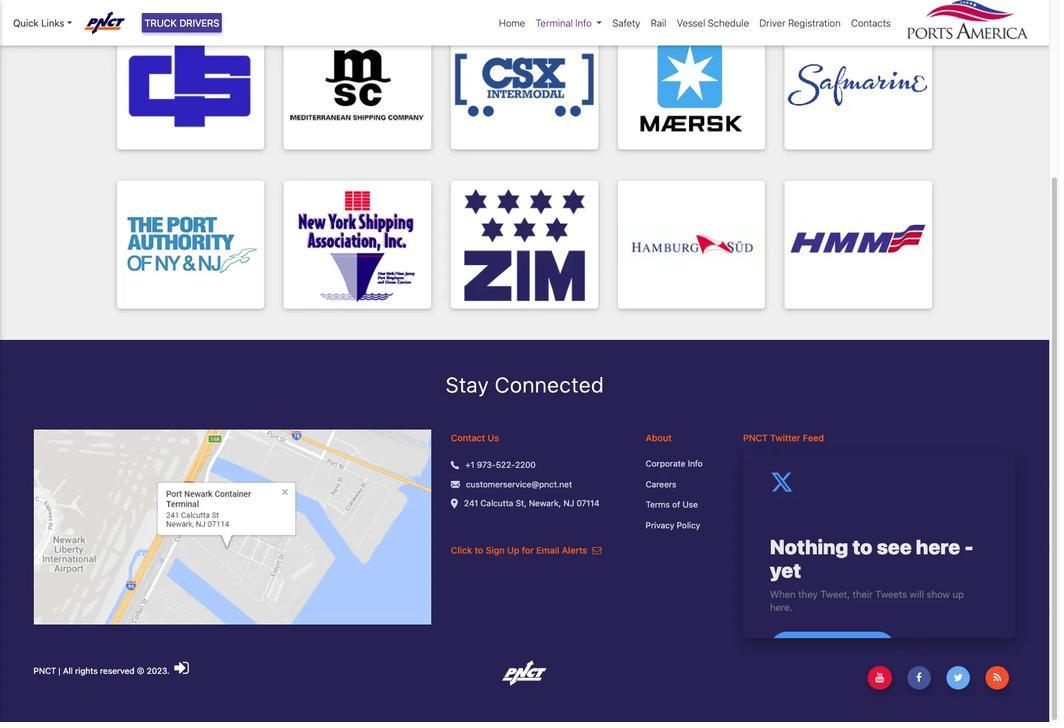 Task type: describe. For each thing, give the bounding box(es) containing it.
terms of use link
[[646, 499, 724, 512]]

nj
[[564, 498, 574, 509]]

rights
[[75, 666, 98, 677]]

customerservice@pnct.net link
[[466, 479, 572, 491]]

contacts
[[851, 17, 891, 29]]

privacy policy link
[[646, 520, 724, 532]]

rail
[[651, 17, 666, 29]]

+1
[[465, 460, 475, 470]]

policy
[[677, 520, 700, 531]]

241 calcutta st, newark, nj 07114 link
[[464, 498, 600, 511]]

2023.
[[147, 666, 170, 677]]

terminal info
[[536, 17, 592, 29]]

241 calcutta st, newark, nj 07114
[[464, 498, 600, 509]]

careers
[[646, 479, 677, 490]]

driver registration link
[[754, 10, 846, 35]]

info for terminal info
[[575, 17, 592, 29]]

twitter
[[770, 433, 801, 444]]

sign
[[486, 545, 505, 556]]

vessel
[[677, 17, 705, 29]]

click
[[451, 545, 472, 556]]

contact
[[451, 433, 485, 444]]

©
[[137, 666, 144, 677]]

driver registration
[[760, 17, 841, 29]]

pnct for pnct twitter feed
[[743, 433, 768, 444]]

st,
[[516, 498, 527, 509]]

stay
[[445, 373, 489, 397]]

2200
[[515, 460, 536, 470]]

terminal info link
[[530, 10, 607, 35]]

of
[[672, 500, 680, 510]]

stay connected
[[445, 373, 604, 397]]

envelope o image
[[592, 547, 602, 556]]

vessel schedule
[[677, 17, 749, 29]]

truck drivers link
[[142, 13, 222, 33]]

pnct for pnct | all rights reserved © 2023.
[[34, 666, 56, 677]]

truck
[[144, 17, 177, 29]]

241
[[464, 498, 478, 509]]

contacts link
[[846, 10, 896, 35]]

to
[[475, 545, 483, 556]]

truck drivers
[[144, 17, 219, 29]]

alerts
[[562, 545, 587, 556]]

us
[[488, 433, 499, 444]]

rail link
[[646, 10, 672, 35]]

customerservice@pnct.net
[[466, 479, 572, 490]]

terms
[[646, 500, 670, 510]]

newark,
[[529, 498, 561, 509]]

corporate
[[646, 459, 686, 469]]



Task type: locate. For each thing, give the bounding box(es) containing it.
pnct twitter feed
[[743, 433, 824, 444]]

info inside 'link'
[[575, 17, 592, 29]]

info right terminal
[[575, 17, 592, 29]]

terms of use
[[646, 500, 698, 510]]

email
[[536, 545, 559, 556]]

links
[[41, 17, 64, 29]]

click to sign up for email alerts link
[[451, 545, 602, 556]]

all
[[63, 666, 73, 677]]

home link
[[494, 10, 530, 35]]

quick
[[13, 17, 39, 29]]

about
[[646, 433, 672, 444]]

feed
[[803, 433, 824, 444]]

pnct | all rights reserved © 2023.
[[34, 666, 172, 677]]

driver
[[760, 17, 786, 29]]

|
[[58, 666, 61, 677]]

pnct left twitter
[[743, 433, 768, 444]]

schedule
[[708, 17, 749, 29]]

calcutta
[[481, 498, 514, 509]]

+1 973-522-2200 link
[[465, 459, 536, 472]]

info up careers link
[[688, 459, 703, 469]]

contact us
[[451, 433, 499, 444]]

up
[[507, 545, 519, 556]]

careers link
[[646, 479, 724, 491]]

corporate info link
[[646, 458, 724, 471]]

safety
[[612, 17, 640, 29]]

info for corporate info
[[688, 459, 703, 469]]

pnct
[[743, 433, 768, 444], [34, 666, 56, 677]]

1 vertical spatial pnct
[[34, 666, 56, 677]]

0 vertical spatial pnct
[[743, 433, 768, 444]]

click to sign up for email alerts
[[451, 545, 590, 556]]

privacy
[[646, 520, 675, 531]]

quick links link
[[13, 16, 72, 30]]

info
[[575, 17, 592, 29], [688, 459, 703, 469]]

1 vertical spatial info
[[688, 459, 703, 469]]

sign in image
[[174, 660, 189, 677]]

522-
[[496, 460, 515, 470]]

quick links
[[13, 17, 64, 29]]

07114
[[577, 498, 600, 509]]

1 horizontal spatial info
[[688, 459, 703, 469]]

pnct left |
[[34, 666, 56, 677]]

reserved
[[100, 666, 135, 677]]

corporate info
[[646, 459, 703, 469]]

0 horizontal spatial info
[[575, 17, 592, 29]]

+1 973-522-2200
[[465, 460, 536, 470]]

vessel schedule link
[[672, 10, 754, 35]]

973-
[[477, 460, 496, 470]]

connected
[[495, 373, 604, 397]]

drivers
[[179, 17, 219, 29]]

for
[[522, 545, 534, 556]]

0 horizontal spatial pnct
[[34, 666, 56, 677]]

0 vertical spatial info
[[575, 17, 592, 29]]

terminal
[[536, 17, 573, 29]]

home
[[499, 17, 525, 29]]

use
[[683, 500, 698, 510]]

safety link
[[607, 10, 646, 35]]

privacy policy
[[646, 520, 700, 531]]

1 horizontal spatial pnct
[[743, 433, 768, 444]]

registration
[[788, 17, 841, 29]]



Task type: vqa. For each thing, say whether or not it's contained in the screenshot.
first No
no



